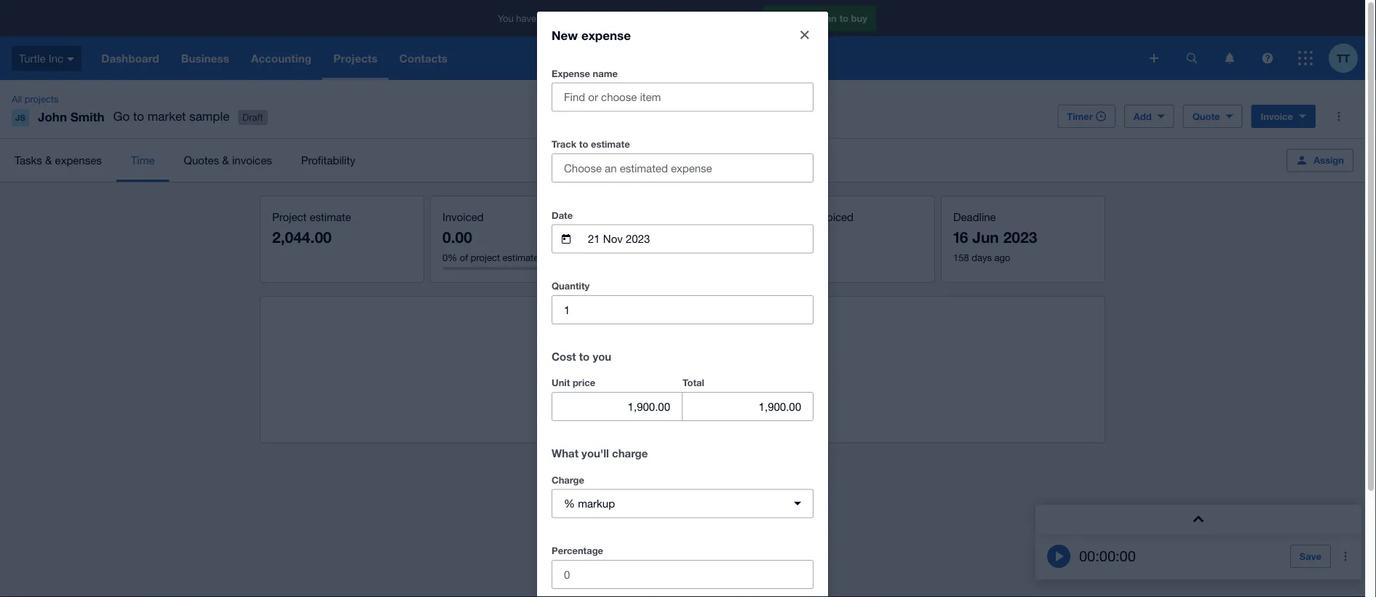 Task type: vqa. For each thing, say whether or not it's contained in the screenshot.
right on
no



Task type: describe. For each thing, give the bounding box(es) containing it.
quotes & invoices link
[[169, 139, 287, 182]]

2 horizontal spatial project
[[728, 361, 770, 376]]

158
[[954, 252, 969, 263]]

track
[[552, 139, 577, 150]]

save
[[1300, 551, 1322, 562]]

Find or choose item field
[[552, 83, 813, 111]]

draft
[[242, 112, 263, 123]]

track to estimate
[[552, 139, 630, 150]]

go to market sample
[[113, 109, 229, 123]]

choose
[[772, 13, 807, 24]]

js
[[16, 113, 25, 123]]

no
[[596, 361, 612, 376]]

group inside new expense 'dialog'
[[552, 374, 814, 421]]

quotes
[[184, 154, 219, 167]]

0% inside invoiced 0.00 0% of project estimate
[[443, 252, 457, 263]]

% markup button
[[552, 490, 814, 519]]

you'll
[[582, 447, 609, 460]]

invoices
[[232, 154, 272, 167]]

a for choose a plan to buy
[[810, 13, 815, 24]]

expenses
[[55, 154, 102, 167]]

ago
[[995, 252, 1011, 263]]

all projects
[[12, 93, 59, 104]]

add button
[[1125, 105, 1175, 128]]

navigation inside the tt banner
[[90, 36, 1140, 80]]

entry
[[647, 384, 672, 397]]

john smith
[[38, 109, 105, 124]]

jun
[[973, 228, 999, 246]]

30
[[539, 13, 550, 24]]

unit
[[552, 377, 570, 389]]

you have 30 days left in your trial, which includes all features
[[498, 13, 755, 24]]

time
[[131, 154, 155, 167]]

smith
[[70, 109, 105, 124]]

which
[[644, 13, 668, 24]]

add for add
[[1134, 111, 1152, 122]]

no time entries in this project
[[596, 361, 770, 376]]

plan
[[818, 13, 837, 24]]

Total field
[[683, 393, 813, 421]]

quote
[[1193, 111, 1220, 122]]

%
[[564, 498, 575, 510]]

percentage
[[552, 546, 603, 557]]

turtle inc button
[[0, 36, 90, 80]]

profitability link
[[287, 139, 370, 182]]

markup
[[578, 498, 615, 510]]

total
[[683, 377, 705, 389]]

Unit price field
[[552, 393, 682, 421]]

svg image up quote popup button
[[1225, 53, 1235, 64]]

tasks & expenses link
[[0, 139, 116, 182]]

projects
[[25, 93, 59, 104]]

save button
[[1290, 545, 1331, 569]]

new
[[552, 28, 578, 42]]

1 horizontal spatial add
[[719, 384, 739, 397]]

0.00 inside invoiced 0.00 0% of project estimate
[[443, 228, 472, 246]]

from
[[675, 384, 697, 397]]

charge
[[612, 447, 648, 460]]

expense name
[[552, 68, 618, 79]]

0.00 0% of project estimate
[[613, 228, 709, 263]]

timer
[[1067, 111, 1093, 122]]

to for track to estimate
[[579, 139, 588, 150]]

tt button
[[1329, 36, 1366, 80]]

close button
[[791, 20, 820, 49]]

name
[[593, 68, 618, 79]]

project
[[272, 210, 307, 223]]

expense
[[582, 28, 631, 42]]

tasks
[[15, 154, 42, 167]]

date
[[552, 210, 573, 221]]

to for go to market sample
[[133, 109, 144, 123]]

the
[[700, 384, 716, 397]]

price
[[573, 377, 596, 389]]

assign button
[[1287, 149, 1354, 172]]

time link
[[116, 139, 169, 182]]

deadline
[[954, 210, 996, 223]]

Percentage field
[[552, 561, 813, 589]]

start timer image
[[1047, 545, 1071, 569]]

all
[[12, 93, 22, 104]]

estimate inside 0.00 0% of project estimate
[[673, 252, 709, 263]]

2,044.00
[[272, 228, 332, 246]]

close image
[[801, 31, 809, 39]]

project inside 0.00 0% of project estimate
[[641, 252, 670, 263]]

expense
[[552, 68, 590, 79]]

turtle
[[19, 52, 46, 65]]

estimate inside invoiced 0.00 0% of project estimate
[[503, 252, 539, 263]]

all
[[709, 13, 718, 24]]

tt banner
[[0, 0, 1366, 80]]

a for add a time entry from the add button
[[614, 384, 620, 397]]

estimate inside new expense 'dialog'
[[591, 139, 630, 150]]

svg image up invoice
[[1263, 53, 1273, 64]]

button
[[742, 384, 774, 397]]



Task type: locate. For each thing, give the bounding box(es) containing it.
0 vertical spatial in
[[592, 13, 599, 24]]

days inside the tt banner
[[552, 13, 573, 24]]

2023
[[1004, 228, 1038, 246]]

a right price
[[614, 384, 620, 397]]

invoiced
[[813, 210, 854, 223]]

svg image
[[1299, 51, 1313, 66], [1187, 53, 1198, 64], [1225, 53, 1235, 64], [1263, 53, 1273, 64], [1150, 54, 1159, 63], [67, 57, 74, 61]]

of
[[460, 252, 468, 263], [630, 252, 639, 263]]

of inside invoiced 0.00 0% of project estimate
[[460, 252, 468, 263]]

to inside the tt banner
[[840, 13, 849, 24]]

2 of from the left
[[630, 252, 639, 263]]

market
[[148, 109, 186, 123]]

timer button
[[1058, 105, 1116, 128]]

new expense dialog
[[537, 12, 828, 598]]

add right timer button
[[1134, 111, 1152, 122]]

0 horizontal spatial in
[[592, 13, 599, 24]]

2 horizontal spatial add
[[1134, 111, 1152, 122]]

this
[[703, 361, 725, 376]]

project
[[471, 252, 500, 263], [641, 252, 670, 263], [728, 361, 770, 376]]

quote button
[[1183, 105, 1243, 128]]

includes
[[671, 13, 706, 24]]

0 horizontal spatial of
[[460, 252, 468, 263]]

assign
[[1314, 155, 1344, 166]]

2 0.00 from the left
[[613, 228, 643, 246]]

& right tasks
[[45, 154, 52, 167]]

new expense
[[552, 28, 631, 42]]

& right quotes
[[222, 154, 229, 167]]

2 0% from the left
[[613, 252, 628, 263]]

of up quantity field
[[630, 252, 639, 263]]

project down invoiced
[[471, 252, 500, 263]]

1 horizontal spatial days
[[972, 252, 992, 263]]

a left plan
[[810, 13, 815, 24]]

to left you in the left bottom of the page
[[579, 350, 590, 363]]

project up quantity field
[[641, 252, 670, 263]]

0 vertical spatial days
[[552, 13, 573, 24]]

time left entry
[[623, 384, 644, 397]]

1 horizontal spatial a
[[810, 13, 815, 24]]

add inside popup button
[[1134, 111, 1152, 122]]

sample
[[189, 109, 229, 123]]

in inside the tt banner
[[592, 13, 599, 24]]

time
[[616, 361, 642, 376], [623, 384, 644, 397]]

time inside add a time entry from the add button
[[623, 384, 644, 397]]

1 vertical spatial days
[[972, 252, 992, 263]]

tt
[[1337, 52, 1350, 65]]

a
[[810, 13, 815, 24], [614, 384, 620, 397]]

trial,
[[623, 13, 641, 24]]

in right left
[[592, 13, 599, 24]]

profitability
[[301, 154, 356, 167]]

quotes & invoices
[[184, 154, 272, 167]]

a inside add a time entry from the add button
[[614, 384, 620, 397]]

invoiced
[[443, 210, 484, 223]]

what you'll charge
[[552, 447, 648, 460]]

Quantity field
[[552, 296, 813, 324]]

group
[[552, 374, 814, 421]]

1 horizontal spatial of
[[630, 252, 639, 263]]

you
[[498, 13, 514, 24]]

to for cost to you
[[579, 350, 590, 363]]

add right the
[[719, 384, 739, 397]]

0 horizontal spatial project
[[471, 252, 500, 263]]

Choose an estimated expense field
[[552, 154, 813, 182]]

Date field
[[587, 225, 813, 253]]

days down jun
[[972, 252, 992, 263]]

1 0% from the left
[[443, 252, 457, 263]]

time right the no on the left bottom of the page
[[616, 361, 642, 376]]

group containing unit price
[[552, 374, 814, 421]]

days
[[552, 13, 573, 24], [972, 252, 992, 263]]

0% inside 0.00 0% of project estimate
[[613, 252, 628, 263]]

all projects link
[[6, 92, 64, 106]]

add down the no on the left bottom of the page
[[591, 384, 611, 397]]

0 horizontal spatial days
[[552, 13, 573, 24]]

your
[[602, 13, 620, 24]]

days inside deadline 16 jun 2023 158 days ago
[[972, 252, 992, 263]]

add inside add a time entry from the add button
[[591, 384, 611, 397]]

svg image left tt
[[1299, 51, 1313, 66]]

days up new on the left top of the page
[[552, 13, 573, 24]]

buy
[[851, 13, 868, 24]]

1 horizontal spatial 0%
[[613, 252, 628, 263]]

1 horizontal spatial in
[[689, 361, 700, 376]]

0 horizontal spatial 0%
[[443, 252, 457, 263]]

navigation
[[90, 36, 1140, 80]]

in
[[592, 13, 599, 24], [689, 361, 700, 376]]

of down invoiced
[[460, 252, 468, 263]]

0 vertical spatial a
[[810, 13, 815, 24]]

deadline 16 jun 2023 158 days ago
[[954, 210, 1038, 263]]

you
[[593, 350, 612, 363]]

invoice
[[1261, 111, 1294, 122]]

0 horizontal spatial a
[[614, 384, 620, 397]]

turtle inc
[[19, 52, 63, 65]]

1 & from the left
[[45, 154, 52, 167]]

1 horizontal spatial project
[[641, 252, 670, 263]]

0 horizontal spatial &
[[45, 154, 52, 167]]

charge
[[552, 475, 584, 486]]

left
[[576, 13, 589, 24]]

inc
[[49, 52, 63, 65]]

go
[[113, 109, 130, 123]]

unit price
[[552, 377, 596, 389]]

1 horizontal spatial 0.00
[[613, 228, 643, 246]]

16
[[954, 228, 968, 246]]

to
[[840, 13, 849, 24], [133, 109, 144, 123], [579, 139, 588, 150], [579, 350, 590, 363]]

0 horizontal spatial 0.00
[[443, 228, 472, 246]]

svg image up the quote
[[1187, 53, 1198, 64]]

tasks & expenses
[[15, 154, 102, 167]]

add a time entry from the add button
[[591, 384, 774, 397]]

in up total
[[689, 361, 700, 376]]

to right "go"
[[133, 109, 144, 123]]

svg image inside 'turtle inc' popup button
[[67, 57, 74, 61]]

svg image up add popup button
[[1150, 54, 1159, 63]]

project inside invoiced 0.00 0% of project estimate
[[471, 252, 500, 263]]

1 vertical spatial time
[[623, 384, 644, 397]]

john
[[38, 109, 67, 124]]

1 vertical spatial a
[[614, 384, 620, 397]]

project up button
[[728, 361, 770, 376]]

00:00:00
[[1080, 548, 1136, 565]]

1 0.00 from the left
[[443, 228, 472, 246]]

svg image right inc
[[67, 57, 74, 61]]

0 vertical spatial time
[[616, 361, 642, 376]]

1 horizontal spatial &
[[222, 154, 229, 167]]

be
[[798, 210, 810, 223]]

0.00
[[443, 228, 472, 246], [613, 228, 643, 246]]

1 of from the left
[[460, 252, 468, 263]]

& for quotes
[[222, 154, 229, 167]]

invoice button
[[1252, 105, 1316, 128]]

have
[[516, 13, 536, 24]]

entries
[[645, 361, 686, 376]]

to left buy
[[840, 13, 849, 24]]

choose a plan to buy
[[772, 13, 868, 24]]

add for add a time entry from the add button
[[591, 384, 611, 397]]

0 horizontal spatial add
[[591, 384, 611, 397]]

to be invoiced
[[783, 210, 854, 223]]

quantity
[[552, 281, 590, 292]]

to
[[783, 210, 795, 223]]

a inside the tt banner
[[810, 13, 815, 24]]

invoiced 0.00 0% of project estimate
[[443, 210, 539, 263]]

1 vertical spatial in
[[689, 361, 700, 376]]

0.00 inside 0.00 0% of project estimate
[[613, 228, 643, 246]]

features
[[721, 13, 755, 24]]

estimate inside project estimate 2,044.00
[[310, 210, 351, 223]]

% markup
[[564, 498, 615, 510]]

2 & from the left
[[222, 154, 229, 167]]

of inside 0.00 0% of project estimate
[[630, 252, 639, 263]]

& for tasks
[[45, 154, 52, 167]]

to right track
[[579, 139, 588, 150]]



